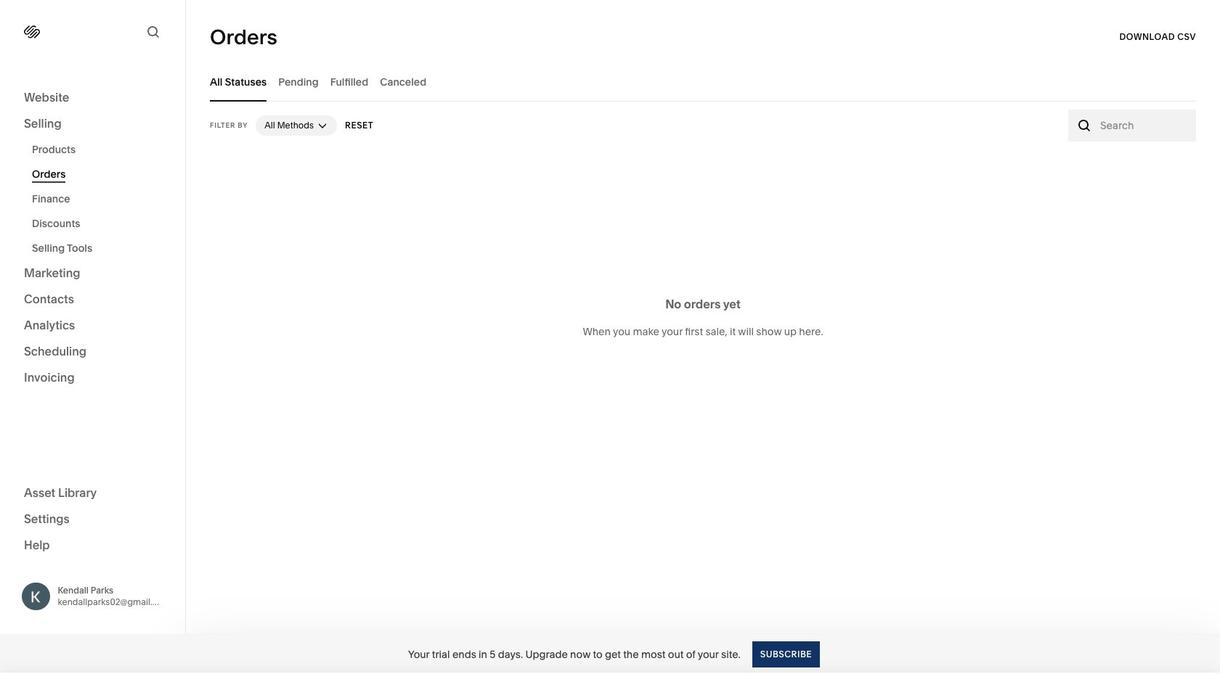 Task type: describe. For each thing, give the bounding box(es) containing it.
0 vertical spatial search image
[[145, 24, 161, 40]]

1 horizontal spatial search image
[[1077, 118, 1093, 134]]

Search field
[[1101, 110, 1189, 142]]



Task type: locate. For each thing, give the bounding box(es) containing it.
tab list
[[210, 62, 1197, 102]]

chevron large right image
[[1189, 647, 1205, 663]]

chevron large left image
[[1118, 647, 1134, 663]]

0 horizontal spatial search image
[[145, 24, 161, 40]]

search image
[[145, 24, 161, 40], [1077, 118, 1093, 134]]

logo squarespace image
[[24, 24, 40, 40]]

1 vertical spatial search image
[[1077, 118, 1093, 134]]

chevron down image
[[317, 120, 328, 132]]



